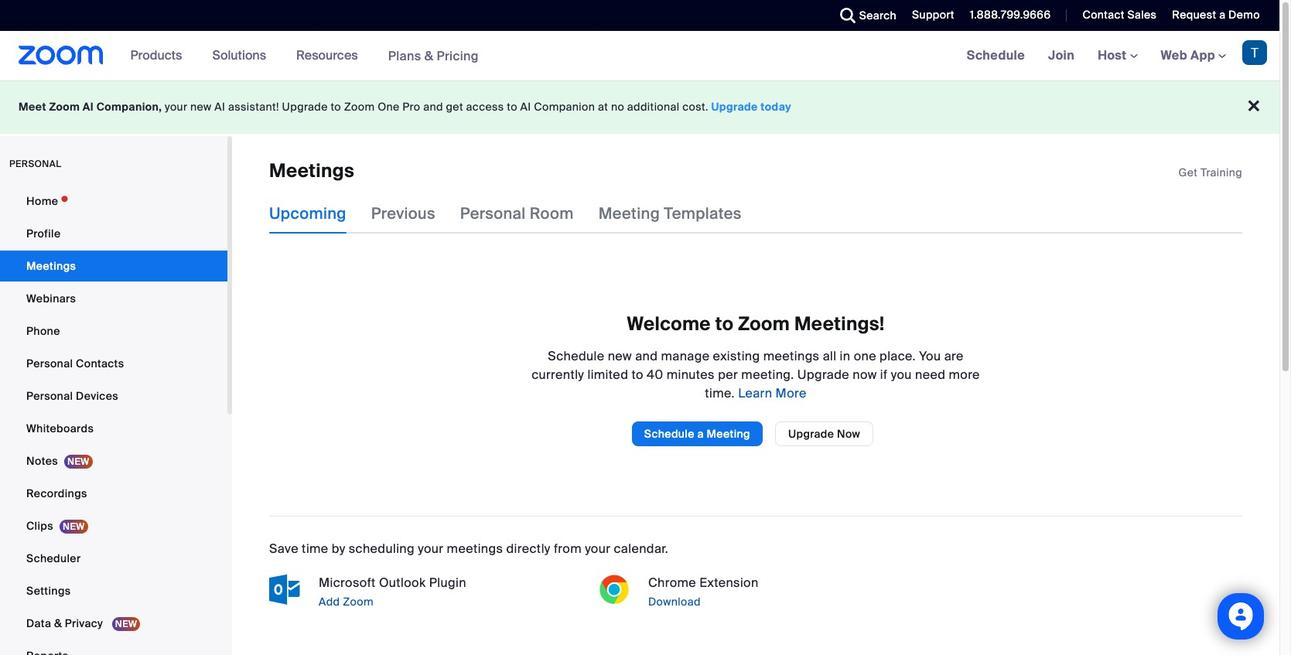 Task type: locate. For each thing, give the bounding box(es) containing it.
1 vertical spatial &
[[54, 617, 62, 631]]

learn more link
[[735, 385, 807, 401]]

schedule up currently
[[548, 348, 605, 364]]

3 ai from the left
[[520, 100, 531, 114]]

& right data
[[54, 617, 62, 631]]

more
[[776, 385, 807, 401]]

1 horizontal spatial meetings
[[763, 348, 820, 364]]

you
[[919, 348, 941, 364]]

0 vertical spatial meeting
[[599, 204, 660, 224]]

welcome
[[627, 312, 711, 336]]

templates
[[664, 204, 742, 224]]

whiteboards
[[26, 422, 94, 436]]

today
[[761, 100, 792, 114]]

0 horizontal spatial ai
[[83, 100, 94, 114]]

0 vertical spatial meetings
[[763, 348, 820, 364]]

&
[[425, 48, 434, 64], [54, 617, 62, 631]]

meetings up webinars
[[26, 259, 76, 273]]

1 horizontal spatial meetings
[[269, 159, 354, 183]]

a left demo
[[1219, 8, 1226, 22]]

personal up whiteboards
[[26, 389, 73, 403]]

notes
[[26, 454, 58, 468]]

0 horizontal spatial meetings
[[26, 259, 76, 273]]

upgrade right cost.
[[711, 100, 758, 114]]

schedule inside button
[[644, 427, 695, 441]]

1 vertical spatial a
[[697, 427, 704, 441]]

outlook
[[379, 575, 426, 591]]

your up plugin
[[418, 541, 444, 557]]

0 vertical spatial schedule
[[967, 47, 1025, 63]]

contact sales link
[[1071, 0, 1161, 31], [1083, 8, 1157, 22]]

1 vertical spatial schedule
[[548, 348, 605, 364]]

banner
[[0, 31, 1280, 81]]

per
[[718, 367, 738, 383]]

meetings
[[763, 348, 820, 364], [447, 541, 503, 557]]

1 vertical spatial personal
[[26, 357, 73, 371]]

zoom logo image
[[19, 46, 103, 65]]

now
[[853, 367, 877, 383]]

resources
[[296, 47, 358, 63]]

1 horizontal spatial &
[[425, 48, 434, 64]]

1 horizontal spatial and
[[635, 348, 658, 364]]

contact
[[1083, 8, 1125, 22]]

by
[[332, 541, 345, 557]]

to down 'resources' dropdown button
[[331, 100, 341, 114]]

1 vertical spatial and
[[635, 348, 658, 364]]

upgrade inside button
[[788, 427, 834, 441]]

0 vertical spatial new
[[190, 100, 212, 114]]

1 horizontal spatial new
[[608, 348, 632, 364]]

learn
[[738, 385, 772, 401]]

new inside schedule new and manage existing meetings all in one place. you are currently limited to 40 minutes per meeting. upgrade now if you need more time.
[[608, 348, 632, 364]]

1 vertical spatial new
[[608, 348, 632, 364]]

webinars
[[26, 292, 76, 306]]

personal left room
[[460, 204, 526, 224]]

0 vertical spatial and
[[423, 100, 443, 114]]

a down "minutes" on the bottom of page
[[697, 427, 704, 441]]

and left get
[[423, 100, 443, 114]]

notes link
[[0, 446, 227, 477]]

welcome to zoom meetings!
[[627, 312, 885, 336]]

your right from
[[585, 541, 611, 557]]

directly
[[506, 541, 551, 557]]

meetings up plugin
[[447, 541, 503, 557]]

personal menu menu
[[0, 186, 227, 655]]

place.
[[880, 348, 916, 364]]

host button
[[1098, 47, 1138, 63]]

1 horizontal spatial meeting
[[707, 427, 750, 441]]

meetings!
[[795, 312, 885, 336]]

0 horizontal spatial and
[[423, 100, 443, 114]]

meetings navigation
[[955, 31, 1280, 81]]

meeting
[[599, 204, 660, 224], [707, 427, 750, 441]]

join link
[[1037, 31, 1086, 80]]

zoom up existing
[[738, 312, 790, 336]]

your right companion,
[[165, 100, 187, 114]]

your inside meet zoom ai companion, footer
[[165, 100, 187, 114]]

1 horizontal spatial your
[[418, 541, 444, 557]]

2 vertical spatial schedule
[[644, 427, 695, 441]]

zoom down "microsoft"
[[343, 595, 374, 609]]

meeting left templates
[[599, 204, 660, 224]]

calendar.
[[614, 541, 669, 557]]

minutes
[[667, 367, 715, 383]]

and inside schedule new and manage existing meetings all in one place. you are currently limited to 40 minutes per meeting. upgrade now if you need more time.
[[635, 348, 658, 364]]

schedule
[[967, 47, 1025, 63], [548, 348, 605, 364], [644, 427, 695, 441]]

0 horizontal spatial meetings
[[447, 541, 503, 557]]

1 horizontal spatial a
[[1219, 8, 1226, 22]]

0 horizontal spatial meeting
[[599, 204, 660, 224]]

time.
[[705, 385, 735, 401]]

settings link
[[0, 576, 227, 607]]

room
[[530, 204, 574, 224]]

settings
[[26, 584, 71, 598]]

schedule down 40
[[644, 427, 695, 441]]

data & privacy link
[[0, 608, 227, 639]]

0 horizontal spatial new
[[190, 100, 212, 114]]

profile link
[[0, 218, 227, 249]]

upcoming
[[269, 204, 346, 224]]

personal for personal room
[[460, 204, 526, 224]]

schedule a meeting button
[[632, 421, 763, 446]]

meetings up meeting.
[[763, 348, 820, 364]]

upgrade
[[282, 100, 328, 114], [711, 100, 758, 114], [798, 367, 850, 383], [788, 427, 834, 441]]

product information navigation
[[119, 31, 490, 81]]

2 horizontal spatial schedule
[[967, 47, 1025, 63]]

schedule down 1.888.799.9666
[[967, 47, 1025, 63]]

0 vertical spatial a
[[1219, 8, 1226, 22]]

1 vertical spatial meetings
[[447, 541, 503, 557]]

add zoom link
[[316, 592, 583, 611]]

a inside button
[[697, 427, 704, 441]]

additional
[[627, 100, 680, 114]]

home
[[26, 194, 58, 208]]

upgrade now button
[[775, 421, 874, 446]]

1 horizontal spatial ai
[[215, 100, 225, 114]]

new inside meet zoom ai companion, footer
[[190, 100, 212, 114]]

ai left the companion
[[520, 100, 531, 114]]

meet zoom ai companion, footer
[[0, 80, 1280, 134]]

0 vertical spatial personal
[[460, 204, 526, 224]]

upgrade left now at the right bottom of page
[[788, 427, 834, 441]]

from
[[554, 541, 582, 557]]

upgrade down the 'product information' navigation
[[282, 100, 328, 114]]

new left assistant! on the top of page
[[190, 100, 212, 114]]

companion,
[[96, 100, 162, 114]]

0 horizontal spatial &
[[54, 617, 62, 631]]

support link
[[901, 0, 958, 31], [912, 8, 955, 22]]

0 horizontal spatial schedule
[[548, 348, 605, 364]]

2 vertical spatial personal
[[26, 389, 73, 403]]

personal inside tabs of meeting tab list
[[460, 204, 526, 224]]

tabs of meeting tab list
[[269, 194, 767, 234]]

0 horizontal spatial a
[[697, 427, 704, 441]]

& right plans
[[425, 48, 434, 64]]

2 horizontal spatial ai
[[520, 100, 531, 114]]

1 horizontal spatial schedule
[[644, 427, 695, 441]]

and up 40
[[635, 348, 658, 364]]

schedule inside schedule new and manage existing meetings all in one place. you are currently limited to 40 minutes per meeting. upgrade now if you need more time.
[[548, 348, 605, 364]]

support
[[912, 8, 955, 22]]

previous
[[371, 204, 435, 224]]

need
[[915, 367, 946, 383]]

meeting templates
[[599, 204, 742, 224]]

0 horizontal spatial your
[[165, 100, 187, 114]]

phone link
[[0, 316, 227, 347]]

to left 40
[[632, 367, 644, 383]]

plans & pricing link
[[388, 48, 479, 64], [388, 48, 479, 64]]

schedule for schedule new and manage existing meetings all in one place. you are currently limited to 40 minutes per meeting. upgrade now if you need more time.
[[548, 348, 605, 364]]

meetings inside schedule new and manage existing meetings all in one place. you are currently limited to 40 minutes per meeting. upgrade now if you need more time.
[[763, 348, 820, 364]]

ai left companion,
[[83, 100, 94, 114]]

sales
[[1128, 8, 1157, 22]]

search button
[[828, 0, 901, 31]]

meeting.
[[741, 367, 794, 383]]

host
[[1098, 47, 1130, 63]]

new
[[190, 100, 212, 114], [608, 348, 632, 364]]

upgrade down all
[[798, 367, 850, 383]]

1 vertical spatial meetings
[[26, 259, 76, 273]]

personal down phone
[[26, 357, 73, 371]]

manage
[[661, 348, 710, 364]]

2 ai from the left
[[215, 100, 225, 114]]

and
[[423, 100, 443, 114], [635, 348, 658, 364]]

ai left assistant! on the top of page
[[215, 100, 225, 114]]

search
[[859, 9, 897, 22]]

schedule inside the meetings navigation
[[967, 47, 1025, 63]]

schedule a meeting
[[644, 427, 750, 441]]

& for pricing
[[425, 48, 434, 64]]

meeting down time.
[[707, 427, 750, 441]]

2 horizontal spatial your
[[585, 541, 611, 557]]

1 vertical spatial meeting
[[707, 427, 750, 441]]

download
[[648, 595, 701, 609]]

& inside the 'product information' navigation
[[425, 48, 434, 64]]

upgrade inside schedule new and manage existing meetings all in one place. you are currently limited to 40 minutes per meeting. upgrade now if you need more time.
[[798, 367, 850, 383]]

1.888.799.9666
[[970, 8, 1051, 22]]

0 vertical spatial &
[[425, 48, 434, 64]]

new up limited
[[608, 348, 632, 364]]

personal for personal contacts
[[26, 357, 73, 371]]

40
[[647, 367, 663, 383]]

pricing
[[437, 48, 479, 64]]

& inside the personal menu menu
[[54, 617, 62, 631]]

resources button
[[296, 31, 365, 80]]

scheduling
[[349, 541, 415, 557]]

personal
[[9, 158, 61, 170]]

meetings up upcoming
[[269, 159, 354, 183]]



Task type: describe. For each thing, give the bounding box(es) containing it.
meetings for your
[[447, 541, 503, 557]]

are
[[944, 348, 964, 364]]

and inside meet zoom ai companion, footer
[[423, 100, 443, 114]]

request
[[1172, 8, 1217, 22]]

download link
[[645, 592, 913, 611]]

a for schedule
[[697, 427, 704, 441]]

meet
[[19, 100, 46, 114]]

products button
[[130, 31, 189, 80]]

recordings link
[[0, 478, 227, 509]]

if
[[880, 367, 888, 383]]

at
[[598, 100, 608, 114]]

schedule link
[[955, 31, 1037, 80]]

companion
[[534, 100, 595, 114]]

profile picture image
[[1243, 40, 1267, 65]]

schedule for schedule
[[967, 47, 1025, 63]]

personal contacts link
[[0, 348, 227, 379]]

1.888.799.9666 button up schedule link
[[970, 8, 1051, 22]]

meet zoom ai companion, your new ai assistant! upgrade to zoom one pro and get access to ai companion at no additional cost. upgrade today
[[19, 100, 792, 114]]

clips link
[[0, 511, 227, 542]]

extension
[[700, 575, 759, 591]]

request a demo
[[1172, 8, 1260, 22]]

personal contacts
[[26, 357, 124, 371]]

contact sales
[[1083, 8, 1157, 22]]

a for request
[[1219, 8, 1226, 22]]

plans
[[388, 48, 421, 64]]

home link
[[0, 186, 227, 217]]

personal devices
[[26, 389, 118, 403]]

zoom inside microsoft outlook plugin add zoom
[[343, 595, 374, 609]]

meetings link
[[0, 251, 227, 282]]

0 vertical spatial meetings
[[269, 159, 354, 183]]

microsoft
[[319, 575, 376, 591]]

learn more
[[735, 385, 807, 401]]

zoom left one
[[344, 100, 375, 114]]

join
[[1048, 47, 1075, 63]]

in
[[840, 348, 851, 364]]

privacy
[[65, 617, 103, 631]]

scheduler link
[[0, 543, 227, 574]]

& for privacy
[[54, 617, 62, 631]]

whiteboards link
[[0, 413, 227, 444]]

upgrade now
[[788, 427, 860, 441]]

phone
[[26, 324, 60, 338]]

to up existing
[[715, 312, 734, 336]]

products
[[130, 47, 182, 63]]

webinars link
[[0, 283, 227, 314]]

web app button
[[1161, 47, 1226, 63]]

devices
[[76, 389, 118, 403]]

more
[[949, 367, 980, 383]]

banner containing products
[[0, 31, 1280, 81]]

now
[[837, 427, 860, 441]]

access
[[466, 100, 504, 114]]

meeting inside button
[[707, 427, 750, 441]]

schedule new and manage existing meetings all in one place. you are currently limited to 40 minutes per meeting. upgrade now if you need more time.
[[532, 348, 980, 401]]

profile
[[26, 227, 61, 241]]

your for meetings
[[418, 541, 444, 557]]

zoom right meet at the left top of page
[[49, 100, 80, 114]]

meetings inside the personal menu menu
[[26, 259, 76, 273]]

personal devices link
[[0, 381, 227, 412]]

get training
[[1179, 166, 1243, 179]]

no
[[611, 100, 624, 114]]

data
[[26, 617, 51, 631]]

solutions
[[212, 47, 266, 63]]

app
[[1191, 47, 1215, 63]]

1 ai from the left
[[83, 100, 94, 114]]

to right "access" at left top
[[507, 100, 518, 114]]

meeting inside tab list
[[599, 204, 660, 224]]

data & privacy
[[26, 617, 106, 631]]

demo
[[1229, 8, 1260, 22]]

add
[[319, 595, 340, 609]]

clips
[[26, 519, 53, 533]]

your for new
[[165, 100, 187, 114]]

solutions button
[[212, 31, 273, 80]]

to inside schedule new and manage existing meetings all in one place. you are currently limited to 40 minutes per meeting. upgrade now if you need more time.
[[632, 367, 644, 383]]

chrome extension download
[[648, 575, 759, 609]]

you
[[891, 367, 912, 383]]

existing
[[713, 348, 760, 364]]

assistant!
[[228, 100, 279, 114]]

limited
[[588, 367, 628, 383]]

schedule for schedule a meeting
[[644, 427, 695, 441]]

scheduler
[[26, 552, 81, 566]]

microsoft outlook plugin add zoom
[[319, 575, 466, 609]]

plans & pricing
[[388, 48, 479, 64]]

1.888.799.9666 button up join at top right
[[958, 0, 1055, 31]]

personal for personal devices
[[26, 389, 73, 403]]

web app
[[1161, 47, 1215, 63]]

meetings for existing
[[763, 348, 820, 364]]

personal room
[[460, 204, 574, 224]]

one
[[378, 100, 400, 114]]

time
[[302, 541, 328, 557]]

plugin
[[429, 575, 466, 591]]



Task type: vqa. For each thing, say whether or not it's contained in the screenshot.
Close image
no



